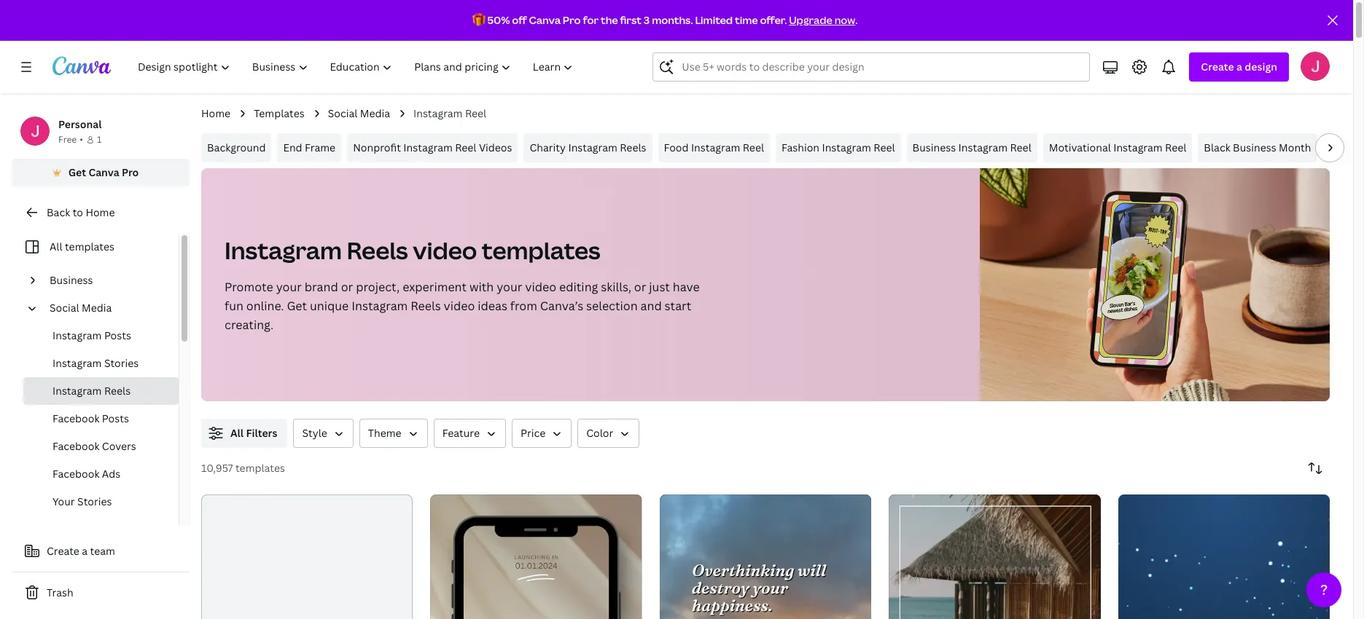 Task type: locate. For each thing, give the bounding box(es) containing it.
pro left for
[[563, 13, 581, 27]]

create inside create a team button
[[47, 545, 79, 558]]

a inside dropdown button
[[1236, 60, 1242, 74]]

your up online.
[[276, 279, 302, 295]]

1 vertical spatial social media
[[50, 301, 112, 315]]

home up background
[[201, 106, 230, 120]]

1 horizontal spatial create
[[1201, 60, 1234, 74]]

0 horizontal spatial media
[[82, 301, 112, 315]]

facebook for facebook ads
[[52, 467, 99, 481]]

all inside button
[[230, 426, 244, 440]]

a
[[1236, 60, 1242, 74], [82, 545, 88, 558]]

food instagram reel
[[664, 141, 764, 155]]

0 vertical spatial pro
[[563, 13, 581, 27]]

unique
[[310, 298, 349, 314]]

home right to
[[86, 206, 115, 219]]

0 vertical spatial posts
[[104, 329, 131, 343]]

instagram inside the 'charity instagram reels' link
[[568, 141, 617, 155]]

social media link
[[328, 106, 390, 122], [44, 295, 170, 322]]

get inside promote your brand or project, experiment with your video editing skills, or just have fun online. get unique instagram reels video ideas from canva's selection and start creating.
[[287, 298, 307, 314]]

video up experiment
[[413, 235, 477, 266]]

back to home link
[[12, 198, 190, 227]]

all filters button
[[201, 419, 288, 448]]

1 vertical spatial canva
[[88, 165, 119, 179]]

1 vertical spatial all
[[230, 426, 244, 440]]

create a design button
[[1189, 52, 1289, 82]]

facebook ads link
[[23, 461, 179, 488]]

social up frame
[[328, 106, 357, 120]]

facebook up the facebook ads
[[52, 440, 99, 453]]

get inside button
[[68, 165, 86, 179]]

food
[[664, 141, 689, 155]]

0 vertical spatial get
[[68, 165, 86, 179]]

ads
[[102, 467, 120, 481]]

get
[[68, 165, 86, 179], [287, 298, 307, 314]]

reel
[[465, 106, 486, 120], [455, 141, 476, 155], [743, 141, 764, 155], [874, 141, 895, 155], [1010, 141, 1031, 155], [1165, 141, 1186, 155]]

social media
[[328, 106, 390, 120], [50, 301, 112, 315]]

home
[[201, 106, 230, 120], [86, 206, 115, 219]]

posts
[[104, 329, 131, 343], [102, 412, 129, 426]]

0 horizontal spatial get
[[68, 165, 86, 179]]

all left filters
[[230, 426, 244, 440]]

color
[[586, 426, 613, 440]]

1 facebook from the top
[[52, 412, 99, 426]]

posts for instagram posts
[[104, 329, 131, 343]]

social media link up nonprofit
[[328, 106, 390, 122]]

1 vertical spatial social media link
[[44, 295, 170, 322]]

reel inside "link"
[[874, 141, 895, 155]]

1 vertical spatial posts
[[102, 412, 129, 426]]

and
[[641, 298, 662, 314]]

back
[[47, 206, 70, 219]]

instagram inside 'fashion instagram reel' "link"
[[822, 141, 871, 155]]

all templates
[[50, 240, 114, 254]]

1 vertical spatial create
[[47, 545, 79, 558]]

social media up instagram posts at the left
[[50, 301, 112, 315]]

your up from
[[497, 279, 522, 295]]

0 horizontal spatial social
[[50, 301, 79, 315]]

facebook up "your stories"
[[52, 467, 99, 481]]

1 vertical spatial facebook
[[52, 440, 99, 453]]

instagram inside food instagram reel link
[[691, 141, 740, 155]]

design
[[1245, 60, 1277, 74]]

0 horizontal spatial social media
[[50, 301, 112, 315]]

stories
[[104, 356, 139, 370], [77, 495, 112, 509]]

first
[[620, 13, 642, 27]]

videos
[[479, 141, 512, 155]]

or right the brand
[[341, 279, 353, 295]]

james peterson image
[[1301, 52, 1330, 81]]

1 horizontal spatial pro
[[563, 13, 581, 27]]

trash link
[[12, 579, 190, 608]]

0 horizontal spatial all
[[50, 240, 62, 254]]

to
[[73, 206, 83, 219]]

0 vertical spatial all
[[50, 240, 62, 254]]

get down the brand
[[287, 298, 307, 314]]

all down back at the left top of the page
[[50, 240, 62, 254]]

facebook posts
[[52, 412, 129, 426]]

2 horizontal spatial templates
[[482, 235, 600, 266]]

motivational
[[1049, 141, 1111, 155]]

0 horizontal spatial canva
[[88, 165, 119, 179]]

get down •
[[68, 165, 86, 179]]

canva inside the "get canva pro" button
[[88, 165, 119, 179]]

0 vertical spatial a
[[1236, 60, 1242, 74]]

posts up instagram stories link
[[104, 329, 131, 343]]

1 horizontal spatial your
[[497, 279, 522, 295]]

2 facebook from the top
[[52, 440, 99, 453]]

charity instagram reels link
[[524, 133, 652, 163]]

1 horizontal spatial or
[[634, 279, 646, 295]]

a for design
[[1236, 60, 1242, 74]]

•
[[80, 133, 83, 146]]

templates inside all templates link
[[65, 240, 114, 254]]

1 vertical spatial get
[[287, 298, 307, 314]]

0 vertical spatial facebook
[[52, 412, 99, 426]]

end frame link
[[277, 133, 341, 163]]

3 facebook from the top
[[52, 467, 99, 481]]

for
[[583, 13, 599, 27]]

reels left food
[[620, 141, 646, 155]]

social media up nonprofit
[[328, 106, 390, 120]]

2 vertical spatial facebook
[[52, 467, 99, 481]]

social up instagram posts at the left
[[50, 301, 79, 315]]

your stories
[[52, 495, 112, 509]]

1 horizontal spatial get
[[287, 298, 307, 314]]

create left design
[[1201, 60, 1234, 74]]

team
[[90, 545, 115, 558]]

video
[[413, 235, 477, 266], [525, 279, 556, 295], [444, 298, 475, 314]]

posts up covers
[[102, 412, 129, 426]]

business for business instagram reel
[[912, 141, 956, 155]]

or left just
[[634, 279, 646, 295]]

posts for facebook posts
[[102, 412, 129, 426]]

0 vertical spatial social media
[[328, 106, 390, 120]]

video down with
[[444, 298, 475, 314]]

0 horizontal spatial create
[[47, 545, 79, 558]]

1 horizontal spatial templates
[[235, 461, 285, 475]]

facebook posts link
[[23, 405, 179, 433]]

all for all filters
[[230, 426, 244, 440]]

create left team
[[47, 545, 79, 558]]

2 horizontal spatial business
[[1233, 141, 1276, 155]]

2 your from the left
[[497, 279, 522, 295]]

promote
[[225, 279, 273, 295]]

1 horizontal spatial home
[[201, 106, 230, 120]]

1 horizontal spatial all
[[230, 426, 244, 440]]

templates up editing
[[482, 235, 600, 266]]

trash
[[47, 586, 73, 600]]

diwali in
[[1329, 141, 1364, 155]]

background link
[[201, 133, 272, 163]]

free
[[58, 133, 77, 146]]

now
[[835, 13, 855, 27]]

home link
[[201, 106, 230, 122]]

stories down "instagram posts" link
[[104, 356, 139, 370]]

the
[[601, 13, 618, 27]]

facebook for facebook posts
[[52, 412, 99, 426]]

reels down experiment
[[411, 298, 441, 314]]

media up instagram posts at the left
[[82, 301, 112, 315]]

from
[[510, 298, 537, 314]]

0 horizontal spatial business
[[50, 273, 93, 287]]

a inside button
[[82, 545, 88, 558]]

0 horizontal spatial pro
[[122, 165, 139, 179]]

.
[[855, 13, 858, 27]]

media up nonprofit
[[360, 106, 390, 120]]

have
[[673, 279, 700, 295]]

ideas
[[478, 298, 507, 314]]

reels
[[620, 141, 646, 155], [347, 235, 408, 266], [411, 298, 441, 314], [104, 384, 131, 398]]

free •
[[58, 133, 83, 146]]

facebook down instagram reels
[[52, 412, 99, 426]]

motivational instagram reel link
[[1043, 133, 1192, 163]]

templates down filters
[[235, 461, 285, 475]]

0 horizontal spatial home
[[86, 206, 115, 219]]

social
[[328, 106, 357, 120], [50, 301, 79, 315]]

1 horizontal spatial business
[[912, 141, 956, 155]]

1 horizontal spatial social media link
[[328, 106, 390, 122]]

0 horizontal spatial your
[[276, 279, 302, 295]]

templates for all templates
[[65, 240, 114, 254]]

create
[[1201, 60, 1234, 74], [47, 545, 79, 558]]

instagram inside motivational instagram reel link
[[1113, 141, 1163, 155]]

stories down the facebook ads link
[[77, 495, 112, 509]]

1 vertical spatial video
[[525, 279, 556, 295]]

a left design
[[1236, 60, 1242, 74]]

in
[[1361, 141, 1364, 155]]

1 horizontal spatial social
[[328, 106, 357, 120]]

None search field
[[653, 52, 1090, 82]]

templates
[[482, 235, 600, 266], [65, 240, 114, 254], [235, 461, 285, 475]]

end frame
[[283, 141, 335, 155]]

0 vertical spatial canva
[[529, 13, 561, 27]]

instagram
[[413, 106, 463, 120], [403, 141, 453, 155], [568, 141, 617, 155], [691, 141, 740, 155], [822, 141, 871, 155], [958, 141, 1008, 155], [1113, 141, 1163, 155], [225, 235, 342, 266], [352, 298, 408, 314], [52, 329, 102, 343], [52, 356, 102, 370], [52, 384, 102, 398]]

0 vertical spatial social
[[328, 106, 357, 120]]

1 horizontal spatial media
[[360, 106, 390, 120]]

templates down back to home
[[65, 240, 114, 254]]

theme button
[[359, 419, 428, 448]]

0 horizontal spatial templates
[[65, 240, 114, 254]]

create inside create a design dropdown button
[[1201, 60, 1234, 74]]

social media link up instagram posts at the left
[[44, 295, 170, 322]]

pro up the back to home link
[[122, 165, 139, 179]]

fashion instagram reel
[[782, 141, 895, 155]]

1 horizontal spatial a
[[1236, 60, 1242, 74]]

covers
[[102, 440, 136, 453]]

charity instagram reels
[[530, 141, 646, 155]]

1 vertical spatial stories
[[77, 495, 112, 509]]

canva down 1
[[88, 165, 119, 179]]

a left team
[[82, 545, 88, 558]]

0 vertical spatial video
[[413, 235, 477, 266]]

all templates link
[[20, 233, 170, 261]]

Sort by button
[[1301, 454, 1330, 483]]

0 vertical spatial create
[[1201, 60, 1234, 74]]

facebook for facebook covers
[[52, 440, 99, 453]]

0 horizontal spatial a
[[82, 545, 88, 558]]

1 vertical spatial a
[[82, 545, 88, 558]]

fashion instagram reel link
[[776, 133, 901, 163]]

3
[[644, 13, 650, 27]]

create for create a team
[[47, 545, 79, 558]]

2 vertical spatial video
[[444, 298, 475, 314]]

stories for your stories
[[77, 495, 112, 509]]

video up from
[[525, 279, 556, 295]]

business
[[912, 141, 956, 155], [1233, 141, 1276, 155], [50, 273, 93, 287]]

0 vertical spatial stories
[[104, 356, 139, 370]]

canva right off
[[529, 13, 561, 27]]

1 vertical spatial pro
[[122, 165, 139, 179]]

0 horizontal spatial or
[[341, 279, 353, 295]]

1 horizontal spatial canva
[[529, 13, 561, 27]]



Task type: vqa. For each thing, say whether or not it's contained in the screenshot.
Your Stories link
yes



Task type: describe. For each thing, give the bounding box(es) containing it.
background
[[207, 141, 266, 155]]

templates
[[254, 106, 305, 120]]

diwali
[[1329, 141, 1358, 155]]

project,
[[356, 279, 400, 295]]

style button
[[293, 419, 353, 448]]

facebook ads
[[52, 467, 120, 481]]

templates link
[[254, 106, 305, 122]]

price
[[521, 426, 546, 440]]

stories for instagram stories
[[104, 356, 139, 370]]

0 vertical spatial social media link
[[328, 106, 390, 122]]

months.
[[652, 13, 693, 27]]

instagram stories
[[52, 356, 139, 370]]

instagram inside promote your brand or project, experiment with your video editing skills, or just have fun online. get unique instagram reels video ideas from canva's selection and start creating.
[[352, 298, 408, 314]]

your stories link
[[23, 488, 179, 516]]

upgrade now button
[[789, 13, 855, 27]]

2 or from the left
[[634, 279, 646, 295]]

reels down instagram stories link
[[104, 384, 131, 398]]

instagram reel
[[413, 106, 486, 120]]

instagram posts
[[52, 329, 131, 343]]

create a design
[[1201, 60, 1277, 74]]

business link
[[44, 267, 170, 295]]

1 vertical spatial media
[[82, 301, 112, 315]]

business instagram reel
[[912, 141, 1031, 155]]

reel for business instagram reel
[[1010, 141, 1031, 155]]

facebook covers link
[[23, 433, 179, 461]]

nonprofit
[[353, 141, 401, 155]]

a for team
[[82, 545, 88, 558]]

personal
[[58, 117, 102, 131]]

nonprofit instagram reel videos
[[353, 141, 512, 155]]

instagram inside nonprofit instagram reel videos link
[[403, 141, 453, 155]]

offer.
[[760, 13, 787, 27]]

business for business
[[50, 273, 93, 287]]

facebook covers
[[52, 440, 136, 453]]

business instagram reel link
[[907, 133, 1037, 163]]

month
[[1279, 141, 1311, 155]]

1 your from the left
[[276, 279, 302, 295]]

just
[[649, 279, 670, 295]]

with
[[469, 279, 494, 295]]

get canva pro
[[68, 165, 139, 179]]

reel for food instagram reel
[[743, 141, 764, 155]]

instagram inside business instagram reel link
[[958, 141, 1008, 155]]

off
[[512, 13, 527, 27]]

frame
[[305, 141, 335, 155]]

time
[[735, 13, 758, 27]]

instagram inside "instagram posts" link
[[52, 329, 102, 343]]

top level navigation element
[[128, 52, 586, 82]]

reel for motivational instagram reel
[[1165, 141, 1186, 155]]

online.
[[246, 298, 284, 314]]

0 vertical spatial media
[[360, 106, 390, 120]]

reels up project,
[[347, 235, 408, 266]]

1 horizontal spatial social media
[[328, 106, 390, 120]]

create for create a design
[[1201, 60, 1234, 74]]

0 horizontal spatial social media link
[[44, 295, 170, 322]]

black business month link
[[1198, 133, 1317, 163]]

upgrade
[[789, 13, 832, 27]]

reels inside promote your brand or project, experiment with your video editing skills, or just have fun online. get unique instagram reels video ideas from canva's selection and start creating.
[[411, 298, 441, 314]]

instagram reels
[[52, 384, 131, 398]]

templates for 10,957 templates
[[235, 461, 285, 475]]

reel for fashion instagram reel
[[874, 141, 895, 155]]

🎁 50% off canva pro for the first 3 months. limited time offer. upgrade now .
[[472, 13, 858, 27]]

50%
[[487, 13, 510, 27]]

get canva pro button
[[12, 159, 190, 187]]

reel for nonprofit instagram reel videos
[[455, 141, 476, 155]]

create a team button
[[12, 537, 190, 566]]

1 vertical spatial social
[[50, 301, 79, 315]]

instagram inside instagram stories link
[[52, 356, 102, 370]]

feature button
[[434, 419, 506, 448]]

color button
[[578, 419, 640, 448]]

diwali in link
[[1323, 133, 1364, 163]]

instagram reels video templates
[[225, 235, 600, 266]]

end
[[283, 141, 302, 155]]

Search search field
[[682, 53, 1081, 81]]

fun
[[225, 298, 243, 314]]

skills,
[[601, 279, 631, 295]]

0 vertical spatial home
[[201, 106, 230, 120]]

instagram stories link
[[23, 350, 179, 378]]

food instagram reel link
[[658, 133, 770, 163]]

theme
[[368, 426, 401, 440]]

black business month
[[1204, 141, 1311, 155]]

experiment
[[403, 279, 467, 295]]

your
[[52, 495, 75, 509]]

🎁
[[472, 13, 485, 27]]

fashion
[[782, 141, 819, 155]]

limited
[[695, 13, 733, 27]]

promote your brand or project, experiment with your video editing skills, or just have fun online. get unique instagram reels video ideas from canva's selection and start creating.
[[225, 279, 700, 333]]

10,957 templates
[[201, 461, 285, 475]]

brand
[[305, 279, 338, 295]]

10,957
[[201, 461, 233, 475]]

all for all templates
[[50, 240, 62, 254]]

back to home
[[47, 206, 115, 219]]

create a team
[[47, 545, 115, 558]]

1
[[97, 133, 102, 146]]

nonprofit instagram reel videos link
[[347, 133, 518, 163]]

1 or from the left
[[341, 279, 353, 295]]

editing
[[559, 279, 598, 295]]

all filters
[[230, 426, 277, 440]]

feature
[[442, 426, 480, 440]]

pro inside button
[[122, 165, 139, 179]]

style
[[302, 426, 327, 440]]

black
[[1204, 141, 1230, 155]]

price button
[[512, 419, 572, 448]]

1 vertical spatial home
[[86, 206, 115, 219]]



